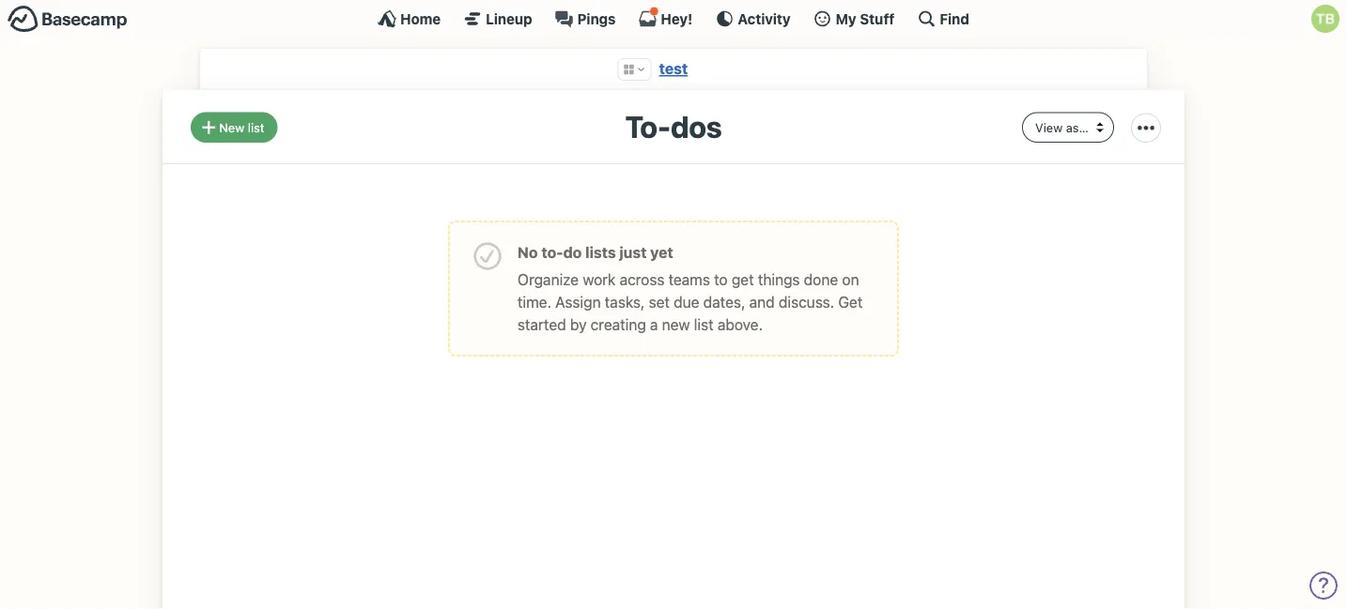 Task type: describe. For each thing, give the bounding box(es) containing it.
home
[[400, 10, 441, 27]]

hey!
[[661, 10, 693, 27]]

dates,
[[704, 293, 746, 311]]

new
[[662, 316, 690, 334]]

new list link
[[191, 112, 278, 143]]

pings button
[[555, 9, 616, 28]]

organize
[[518, 271, 579, 289]]

0 horizontal spatial list
[[248, 120, 264, 134]]

lineup
[[486, 10, 532, 27]]

due
[[674, 293, 700, 311]]

above.
[[718, 316, 763, 334]]

lists
[[586, 244, 616, 262]]

view as…
[[1036, 120, 1089, 134]]

new
[[219, 120, 244, 134]]

switch accounts image
[[8, 5, 128, 34]]

tasks,
[[605, 293, 645, 311]]

done
[[804, 271, 838, 289]]

assign
[[556, 293, 601, 311]]

started
[[518, 316, 566, 334]]

my stuff
[[836, 10, 895, 27]]

teams
[[669, 271, 710, 289]]

to
[[714, 271, 728, 289]]

as…
[[1066, 120, 1089, 134]]

a
[[650, 316, 658, 334]]

time.
[[518, 293, 552, 311]]

creating
[[591, 316, 646, 334]]

work
[[583, 271, 616, 289]]

stuff
[[860, 10, 895, 27]]

to-
[[542, 244, 563, 262]]

no to-do lists just yet organize work across teams to get things done on time. assign tasks, set due dates, and discuss. get started by creating a new list above.
[[518, 244, 863, 334]]

set
[[649, 293, 670, 311]]

test link
[[659, 60, 688, 78]]



Task type: vqa. For each thing, say whether or not it's contained in the screenshot.
the how
no



Task type: locate. For each thing, give the bounding box(es) containing it.
get
[[839, 293, 863, 311]]

things
[[758, 271, 800, 289]]

activity link
[[715, 9, 791, 28]]

just
[[620, 244, 647, 262]]

view
[[1036, 120, 1063, 134]]

do
[[563, 244, 582, 262]]

and
[[750, 293, 775, 311]]

my
[[836, 10, 857, 27]]

view as… button
[[1022, 112, 1114, 143]]

main element
[[0, 0, 1347, 37]]

to-
[[625, 108, 671, 144]]

no
[[518, 244, 538, 262]]

pings
[[577, 10, 616, 27]]

yet
[[650, 244, 673, 262]]

across
[[620, 271, 665, 289]]

1 horizontal spatial list
[[694, 316, 714, 334]]

find button
[[917, 9, 970, 28]]

home link
[[378, 9, 441, 28]]

list
[[248, 120, 264, 134], [694, 316, 714, 334]]

to-dos
[[625, 108, 722, 144]]

hey! button
[[638, 7, 693, 28]]

1 vertical spatial list
[[694, 316, 714, 334]]

dos
[[671, 108, 722, 144]]

find
[[940, 10, 970, 27]]

lineup link
[[463, 9, 532, 28]]

activity
[[738, 10, 791, 27]]

tim burton image
[[1312, 5, 1340, 33]]

by
[[570, 316, 587, 334]]

new list
[[219, 120, 264, 134]]

discuss.
[[779, 293, 835, 311]]

my stuff button
[[813, 9, 895, 28]]

get
[[732, 271, 754, 289]]

on
[[842, 271, 859, 289]]

0 vertical spatial list
[[248, 120, 264, 134]]

list inside no to-do lists just yet organize work across teams to get things done on time. assign tasks, set due dates, and discuss. get started by creating a new list above.
[[694, 316, 714, 334]]

test
[[659, 60, 688, 78]]



